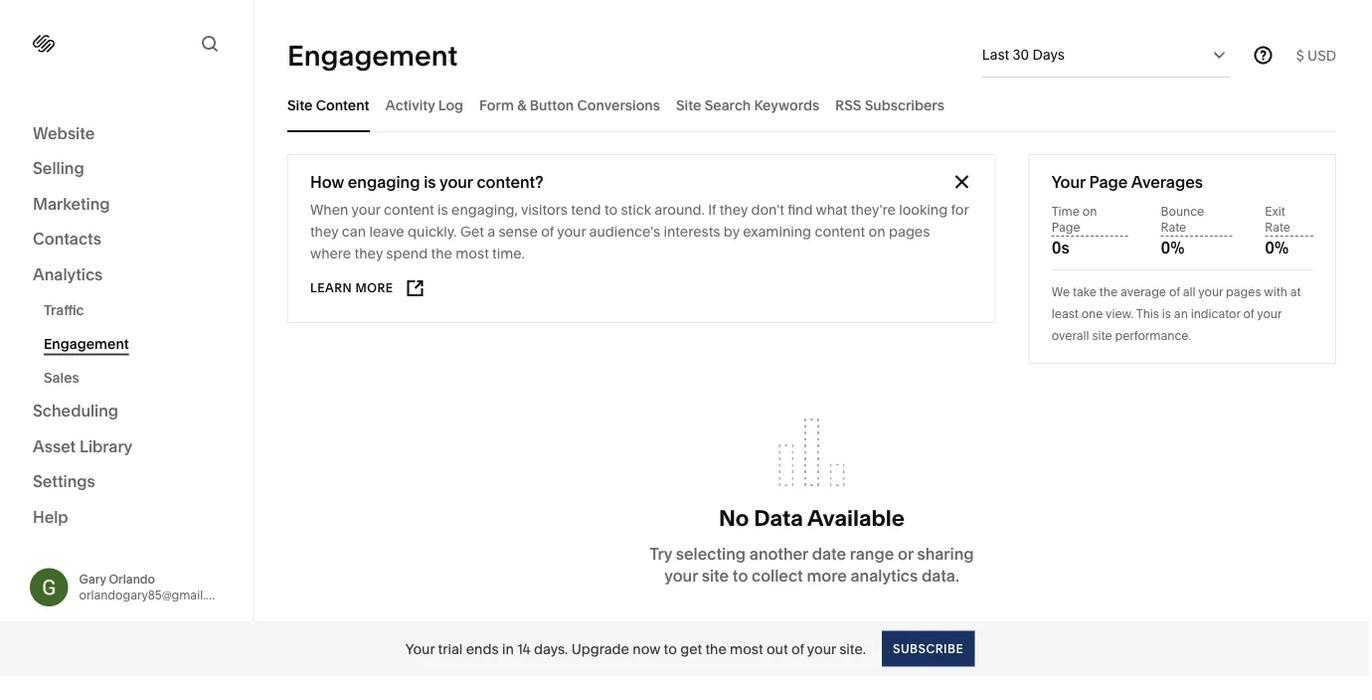 Task type: vqa. For each thing, say whether or not it's contained in the screenshot.
INVOICING
no



Task type: describe. For each thing, give the bounding box(es) containing it.
log
[[438, 96, 464, 113]]

last
[[983, 46, 1010, 63]]

your right all
[[1199, 285, 1224, 299]]

or
[[898, 544, 914, 564]]

the inside we take the average of all your pages with at least one view. this is an indicator of your overall site performance.
[[1100, 285, 1118, 299]]

your up can
[[352, 201, 381, 218]]

asset library link
[[33, 436, 221, 459]]

help link
[[33, 506, 68, 528]]

stick
[[621, 201, 652, 218]]

spend
[[386, 245, 428, 262]]

your for your page averages
[[1052, 172, 1086, 191]]

site search keywords button
[[676, 78, 820, 132]]

0% for exit rate 0%
[[1266, 238, 1289, 257]]

rate for bounce rate 0%
[[1161, 220, 1187, 235]]

when
[[310, 201, 349, 218]]

most inside when your content is engaging, visitors tend to stick around. if they don't find what they're looking for they can leave quickly. get a sense of your audience's interests by examining content on pages where they spend the most time.
[[456, 245, 489, 262]]

form & button conversions button
[[480, 78, 660, 132]]

orlandogary85@gmail.com
[[79, 588, 231, 603]]

rate for exit rate 0%
[[1266, 220, 1291, 235]]

activity log button
[[385, 78, 464, 132]]

0 vertical spatial they
[[720, 201, 748, 218]]

time
[[1052, 204, 1080, 219]]

0 horizontal spatial engagement
[[44, 335, 129, 352]]

&
[[517, 96, 527, 113]]

subscribe
[[893, 642, 964, 656]]

your page averages
[[1052, 172, 1204, 191]]

your for your trial ends in 14 days. upgrade now to get the most out of your site.
[[406, 641, 435, 658]]

trial
[[438, 641, 463, 658]]

button
[[530, 96, 574, 113]]

site inside try selecting another date range or sharing your site to collect more analytics data.
[[702, 566, 729, 586]]

exit
[[1266, 204, 1286, 219]]

to inside try selecting another date range or sharing your site to collect more analytics data.
[[733, 566, 748, 586]]

collect
[[752, 566, 803, 586]]

view.
[[1106, 307, 1134, 321]]

last 30 days button
[[983, 33, 1231, 77]]

site for site content
[[287, 96, 313, 113]]

data
[[754, 505, 804, 532]]

engagement link
[[44, 327, 232, 361]]

pages inside when your content is engaging, visitors tend to stick around. if they don't find what they're looking for they can leave quickly. get a sense of your audience's interests by examining content on pages where they spend the most time.
[[889, 223, 930, 240]]

time.
[[493, 245, 525, 262]]

page inside time on page 0s
[[1052, 220, 1081, 235]]

0 vertical spatial is
[[424, 172, 436, 191]]

sense
[[499, 223, 538, 240]]

exit rate 0%
[[1266, 204, 1291, 257]]

site content
[[287, 96, 370, 113]]

0 horizontal spatial content
[[384, 201, 434, 218]]

learn
[[310, 281, 352, 295]]

scheduling
[[33, 401, 118, 421]]

2 vertical spatial the
[[706, 641, 727, 658]]

14
[[517, 641, 531, 658]]

activity
[[385, 96, 435, 113]]

learn more button
[[310, 271, 426, 306]]

upgrade
[[572, 641, 630, 658]]

out
[[767, 641, 788, 658]]

try selecting another date range or sharing your site to collect more analytics data.
[[650, 544, 974, 586]]

conversions
[[577, 96, 660, 113]]

tend
[[571, 201, 601, 218]]

time on page 0s
[[1052, 204, 1098, 257]]

audience's
[[589, 223, 661, 240]]

more inside try selecting another date range or sharing your site to collect more analytics data.
[[807, 566, 847, 586]]

selling
[[33, 159, 84, 178]]

they're
[[851, 201, 896, 218]]

site.
[[840, 641, 866, 658]]

on inside when your content is engaging, visitors tend to stick around. if they don't find what they're looking for they can leave quickly. get a sense of your audience's interests by examining content on pages where they spend the most time.
[[869, 223, 886, 240]]

tab list containing site content
[[287, 78, 1337, 132]]

asset
[[33, 437, 76, 456]]

contacts link
[[33, 228, 221, 252]]

your down with
[[1258, 307, 1282, 321]]

subscribers
[[865, 96, 945, 113]]

asset library
[[33, 437, 132, 456]]

site for site search keywords
[[676, 96, 702, 113]]

your left the site.
[[808, 641, 836, 658]]

keywords
[[755, 96, 820, 113]]

performance.
[[1116, 329, 1192, 343]]

1 vertical spatial most
[[730, 641, 764, 658]]

0% for bounce rate 0%
[[1161, 238, 1185, 257]]

form
[[480, 96, 514, 113]]

$
[[1297, 47, 1305, 64]]

website
[[33, 123, 95, 143]]

of right out
[[792, 641, 805, 658]]

don't
[[751, 201, 785, 218]]

overall
[[1052, 329, 1090, 343]]

date
[[812, 544, 847, 564]]

help
[[33, 507, 68, 527]]

analytics
[[33, 265, 103, 284]]

$ usd
[[1297, 47, 1337, 64]]

traffic
[[44, 301, 84, 318]]

form & button conversions
[[480, 96, 660, 113]]

we
[[1052, 285, 1070, 299]]

selling link
[[33, 158, 221, 181]]

website link
[[33, 122, 221, 146]]

of right indicator
[[1244, 307, 1255, 321]]

sales link
[[44, 361, 232, 394]]



Task type: locate. For each thing, give the bounding box(es) containing it.
2 horizontal spatial the
[[1100, 285, 1118, 299]]

0 vertical spatial pages
[[889, 223, 930, 240]]

0 vertical spatial site
[[1093, 329, 1113, 343]]

1 horizontal spatial site
[[1093, 329, 1113, 343]]

examining
[[743, 223, 812, 240]]

an
[[1175, 307, 1189, 321]]

0% inside exit rate 0%
[[1266, 238, 1289, 257]]

rss subscribers
[[836, 96, 945, 113]]

1 horizontal spatial more
[[807, 566, 847, 586]]

1 vertical spatial engagement
[[44, 335, 129, 352]]

pages inside we take the average of all your pages with at least one view. this is an indicator of your overall site performance.
[[1227, 285, 1262, 299]]

average
[[1121, 285, 1167, 299]]

site content button
[[287, 78, 370, 132]]

your trial ends in 14 days. upgrade now to get the most out of your site.
[[406, 641, 866, 658]]

1 vertical spatial on
[[869, 223, 886, 240]]

take
[[1073, 285, 1097, 299]]

rate inside bounce rate 0%
[[1161, 220, 1187, 235]]

is up quickly. at the top left of page
[[438, 201, 448, 218]]

0 vertical spatial to
[[605, 201, 618, 218]]

of down visitors
[[541, 223, 554, 240]]

site inside we take the average of all your pages with at least one view. this is an indicator of your overall site performance.
[[1093, 329, 1113, 343]]

on right time
[[1083, 204, 1098, 219]]

when your content is engaging, visitors tend to stick around. if they don't find what they're looking for they can leave quickly. get a sense of your audience's interests by examining content on pages where they spend the most time.
[[310, 201, 969, 262]]

to inside when your content is engaging, visitors tend to stick around. if they don't find what they're looking for they can leave quickly. get a sense of your audience's interests by examining content on pages where they spend the most time.
[[605, 201, 618, 218]]

pages down looking
[[889, 223, 930, 240]]

0 vertical spatial more
[[356, 281, 393, 295]]

content down what on the top of page
[[815, 223, 866, 240]]

0 horizontal spatial your
[[406, 641, 435, 658]]

on inside time on page 0s
[[1083, 204, 1098, 219]]

content
[[316, 96, 370, 113]]

traffic link
[[44, 293, 232, 327]]

to down selecting
[[733, 566, 748, 586]]

2 vertical spatial is
[[1163, 307, 1172, 321]]

your up time
[[1052, 172, 1086, 191]]

in
[[502, 641, 514, 658]]

2 site from the left
[[676, 96, 702, 113]]

engagement up content
[[287, 38, 458, 72]]

0s
[[1052, 238, 1070, 257]]

on down they're on the top right of the page
[[869, 223, 886, 240]]

page left averages
[[1090, 172, 1128, 191]]

2 0% from the left
[[1266, 238, 1289, 257]]

0 vertical spatial your
[[1052, 172, 1086, 191]]

averages
[[1132, 172, 1204, 191]]

the right get
[[706, 641, 727, 658]]

this
[[1137, 307, 1160, 321]]

1 horizontal spatial rate
[[1266, 220, 1291, 235]]

the
[[431, 245, 453, 262], [1100, 285, 1118, 299], [706, 641, 727, 658]]

at
[[1291, 285, 1302, 299]]

0 horizontal spatial the
[[431, 245, 453, 262]]

0 vertical spatial the
[[431, 245, 453, 262]]

around.
[[655, 201, 705, 218]]

looking
[[899, 201, 948, 218]]

your
[[440, 172, 473, 191], [352, 201, 381, 218], [557, 223, 586, 240], [1199, 285, 1224, 299], [1258, 307, 1282, 321], [665, 566, 698, 586], [808, 641, 836, 658]]

for
[[951, 201, 969, 218]]

your down tend
[[557, 223, 586, 240]]

1 horizontal spatial 0%
[[1266, 238, 1289, 257]]

they down can
[[355, 245, 383, 262]]

of
[[541, 223, 554, 240], [1170, 285, 1181, 299], [1244, 307, 1255, 321], [792, 641, 805, 658]]

indicator
[[1191, 307, 1241, 321]]

they down when
[[310, 223, 339, 240]]

rate down exit at the top right
[[1266, 220, 1291, 235]]

scheduling link
[[33, 400, 221, 424]]

days
[[1033, 46, 1065, 63]]

2 rate from the left
[[1266, 220, 1291, 235]]

more down date
[[807, 566, 847, 586]]

settings
[[33, 472, 95, 491]]

more inside button
[[356, 281, 393, 295]]

0 horizontal spatial on
[[869, 223, 886, 240]]

0 vertical spatial most
[[456, 245, 489, 262]]

the down quickly. at the top left of page
[[431, 245, 453, 262]]

they
[[720, 201, 748, 218], [310, 223, 339, 240], [355, 245, 383, 262]]

tab list
[[287, 78, 1337, 132]]

your down try
[[665, 566, 698, 586]]

2 horizontal spatial they
[[720, 201, 748, 218]]

site search keywords
[[676, 96, 820, 113]]

site left content
[[287, 96, 313, 113]]

library
[[80, 437, 132, 456]]

page
[[1090, 172, 1128, 191], [1052, 220, 1081, 235]]

0 horizontal spatial site
[[287, 96, 313, 113]]

site down one
[[1093, 329, 1113, 343]]

1 0% from the left
[[1161, 238, 1185, 257]]

1 vertical spatial pages
[[1227, 285, 1262, 299]]

leave
[[369, 223, 405, 240]]

1 horizontal spatial pages
[[1227, 285, 1262, 299]]

bounce rate 0%
[[1161, 204, 1205, 257]]

1 vertical spatial the
[[1100, 285, 1118, 299]]

your left trial
[[406, 641, 435, 658]]

0 vertical spatial on
[[1083, 204, 1098, 219]]

get
[[681, 641, 702, 658]]

site
[[1093, 329, 1113, 343], [702, 566, 729, 586]]

1 horizontal spatial they
[[355, 245, 383, 262]]

2 horizontal spatial to
[[733, 566, 748, 586]]

a
[[488, 223, 496, 240]]

1 rate from the left
[[1161, 220, 1187, 235]]

0 vertical spatial page
[[1090, 172, 1128, 191]]

1 horizontal spatial your
[[1052, 172, 1086, 191]]

1 vertical spatial more
[[807, 566, 847, 586]]

another
[[750, 544, 809, 564]]

activity log
[[385, 96, 464, 113]]

30
[[1013, 46, 1030, 63]]

0 horizontal spatial pages
[[889, 223, 930, 240]]

most
[[456, 245, 489, 262], [730, 641, 764, 658]]

page down time
[[1052, 220, 1081, 235]]

0 vertical spatial content
[[384, 201, 434, 218]]

0 horizontal spatial rate
[[1161, 220, 1187, 235]]

engaging
[[348, 172, 420, 191]]

now
[[633, 641, 661, 658]]

try
[[650, 544, 672, 564]]

1 horizontal spatial the
[[706, 641, 727, 658]]

no
[[719, 505, 750, 532]]

how
[[310, 172, 344, 191]]

1 vertical spatial content
[[815, 223, 866, 240]]

the inside when your content is engaging, visitors tend to stick around. if they don't find what they're looking for they can leave quickly. get a sense of your audience's interests by examining content on pages where they spend the most time.
[[431, 245, 453, 262]]

usd
[[1308, 47, 1337, 64]]

your inside try selecting another date range or sharing your site to collect more analytics data.
[[665, 566, 698, 586]]

most left out
[[730, 641, 764, 658]]

contacts
[[33, 229, 101, 249]]

1 horizontal spatial site
[[676, 96, 702, 113]]

learn more
[[310, 281, 393, 295]]

1 site from the left
[[287, 96, 313, 113]]

your
[[1052, 172, 1086, 191], [406, 641, 435, 658]]

to right tend
[[605, 201, 618, 218]]

is right engaging
[[424, 172, 436, 191]]

gary orlando orlandogary85@gmail.com
[[79, 572, 231, 603]]

1 vertical spatial page
[[1052, 220, 1081, 235]]

is left an
[[1163, 307, 1172, 321]]

1 horizontal spatial on
[[1083, 204, 1098, 219]]

marketing link
[[33, 193, 221, 216]]

can
[[342, 223, 366, 240]]

settings link
[[33, 471, 221, 494]]

rss subscribers button
[[836, 78, 945, 132]]

0 horizontal spatial 0%
[[1161, 238, 1185, 257]]

available
[[808, 505, 905, 532]]

interests
[[664, 223, 721, 240]]

pages left with
[[1227, 285, 1262, 299]]

analytics
[[851, 566, 918, 586]]

0 horizontal spatial to
[[605, 201, 618, 218]]

of inside when your content is engaging, visitors tend to stick around. if they don't find what they're looking for they can leave quickly. get a sense of your audience's interests by examining content on pages where they spend the most time.
[[541, 223, 554, 240]]

by
[[724, 223, 740, 240]]

visitors
[[521, 201, 568, 218]]

engagement
[[287, 38, 458, 72], [44, 335, 129, 352]]

0 vertical spatial engagement
[[287, 38, 458, 72]]

1 horizontal spatial engagement
[[287, 38, 458, 72]]

1 horizontal spatial to
[[664, 641, 677, 658]]

0% down bounce at top right
[[1161, 238, 1185, 257]]

they right if on the top right of the page
[[720, 201, 748, 218]]

more right learn
[[356, 281, 393, 295]]

1 vertical spatial to
[[733, 566, 748, 586]]

1 vertical spatial is
[[438, 201, 448, 218]]

0 horizontal spatial is
[[424, 172, 436, 191]]

more
[[356, 281, 393, 295], [807, 566, 847, 586]]

search
[[705, 96, 751, 113]]

site left search
[[676, 96, 702, 113]]

to left get
[[664, 641, 677, 658]]

one
[[1082, 307, 1104, 321]]

bounce
[[1161, 204, 1205, 219]]

0 horizontal spatial they
[[310, 223, 339, 240]]

is inside we take the average of all your pages with at least one view. this is an indicator of your overall site performance.
[[1163, 307, 1172, 321]]

0 horizontal spatial more
[[356, 281, 393, 295]]

most down get
[[456, 245, 489, 262]]

is inside when your content is engaging, visitors tend to stick around. if they don't find what they're looking for they can leave quickly. get a sense of your audience's interests by examining content on pages where they spend the most time.
[[438, 201, 448, 218]]

2 vertical spatial to
[[664, 641, 677, 658]]

least
[[1052, 307, 1079, 321]]

no data available
[[719, 505, 905, 532]]

2 horizontal spatial is
[[1163, 307, 1172, 321]]

how engaging is your content?
[[310, 172, 544, 191]]

last 30 days
[[983, 46, 1065, 63]]

where
[[310, 245, 351, 262]]

find
[[788, 201, 813, 218]]

1 horizontal spatial page
[[1090, 172, 1128, 191]]

1 vertical spatial they
[[310, 223, 339, 240]]

your up the engaging,
[[440, 172, 473, 191]]

if
[[708, 201, 717, 218]]

1 horizontal spatial most
[[730, 641, 764, 658]]

0 horizontal spatial page
[[1052, 220, 1081, 235]]

content up leave at the top left of the page
[[384, 201, 434, 218]]

1 vertical spatial your
[[406, 641, 435, 658]]

analytics link
[[33, 264, 221, 287]]

0 horizontal spatial most
[[456, 245, 489, 262]]

the right take
[[1100, 285, 1118, 299]]

1 vertical spatial site
[[702, 566, 729, 586]]

of left all
[[1170, 285, 1181, 299]]

rss
[[836, 96, 862, 113]]

rate down bounce at top right
[[1161, 220, 1187, 235]]

engagement down traffic
[[44, 335, 129, 352]]

1 horizontal spatial content
[[815, 223, 866, 240]]

1 horizontal spatial is
[[438, 201, 448, 218]]

site down selecting
[[702, 566, 729, 586]]

subscribe button
[[882, 631, 975, 667]]

0% down exit at the top right
[[1266, 238, 1289, 257]]

content?
[[477, 172, 544, 191]]

what
[[816, 201, 848, 218]]

0% inside bounce rate 0%
[[1161, 238, 1185, 257]]

2 vertical spatial they
[[355, 245, 383, 262]]

sales
[[44, 369, 79, 386]]

days.
[[534, 641, 568, 658]]

0 horizontal spatial site
[[702, 566, 729, 586]]



